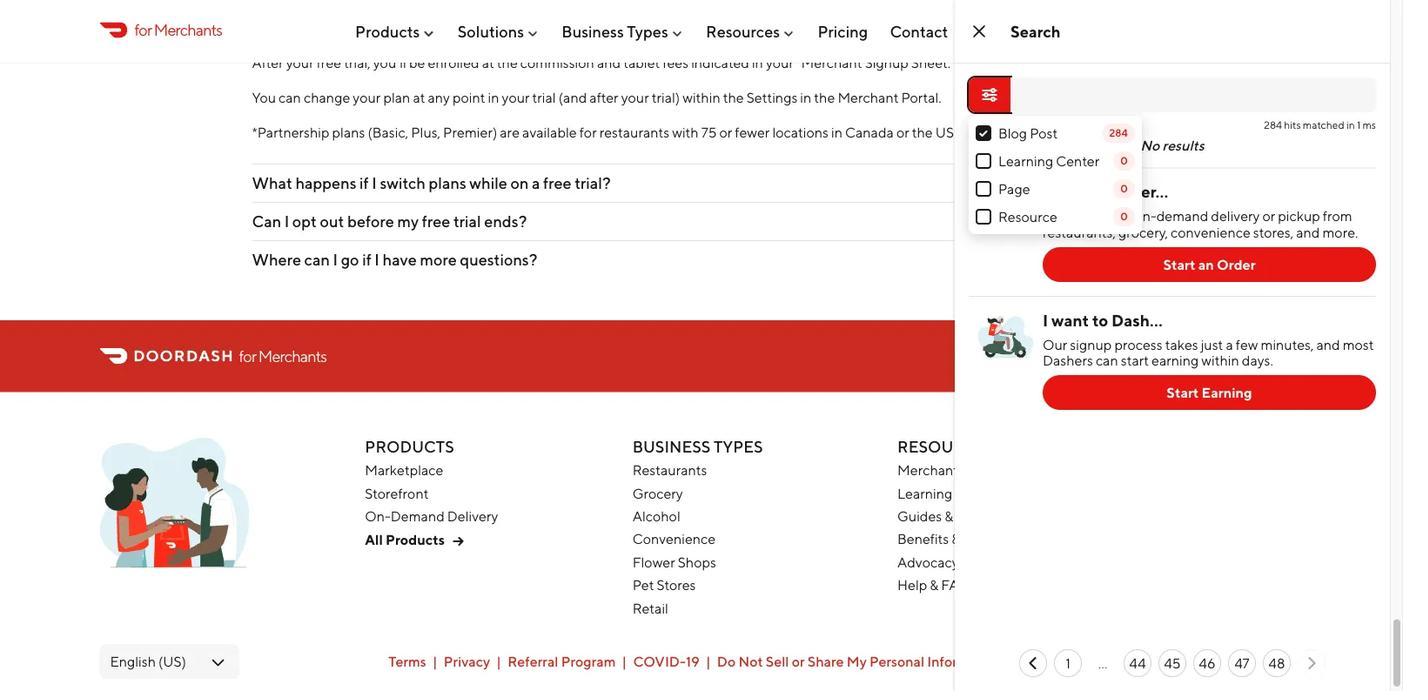 Task type: describe. For each thing, give the bounding box(es) containing it.
can for you
[[279, 89, 301, 106]]

46
[[1200, 655, 1216, 672]]

search
[[1011, 22, 1061, 40]]

resources merchant blog learning center guides & webinars benefits & discounts advocacy & access help & faq
[[898, 437, 1025, 593]]

trial,
[[344, 54, 371, 71]]

0 for page
[[1121, 183, 1128, 195]]

0 vertical spatial center
[[1056, 153, 1100, 169]]

become a partner
[[1178, 348, 1291, 364]]

most
[[1343, 336, 1374, 353]]

on-demand delivery link
[[365, 508, 498, 524]]

a inside i'm a customer... discover local, on-demand delivery or pickup from restaurants, grocery, convenience stores, and more.
[[1070, 182, 1079, 201]]

days.
[[1242, 352, 1274, 369]]

be
[[409, 54, 425, 71]]

284 for 284
[[1110, 127, 1128, 139]]

types for business types restaurants grocery alcohol convenience flower shops pet stores retail
[[714, 437, 763, 456]]

Page checkbox
[[976, 181, 992, 197]]

i left go
[[333, 250, 338, 269]]

2 vertical spatial free
[[422, 212, 450, 231]]

1 horizontal spatial at
[[482, 54, 494, 71]]

0 vertical spatial if
[[360, 174, 369, 192]]

chevron down image for can i opt out before my free trial ends?
[[1118, 211, 1138, 232]]

start an order
[[1164, 256, 1256, 273]]

convenience
[[1171, 224, 1251, 240]]

guides
[[898, 508, 942, 524]]

opt
[[292, 212, 317, 231]]

1 horizontal spatial learning
[[999, 153, 1054, 169]]

Resource checkbox
[[976, 209, 992, 225]]

delivery
[[447, 508, 498, 524]]

minutes,
[[1261, 336, 1314, 353]]

and inside i'm a customer... discover local, on-demand delivery or pickup from restaurants, grocery, convenience stores, and more.
[[1297, 224, 1320, 240]]

1 horizontal spatial merchants
[[258, 347, 327, 365]]

alcohol
[[633, 508, 681, 524]]

convenience
[[633, 531, 716, 547]]

"merchant
[[797, 54, 863, 71]]

you'll
[[373, 54, 407, 71]]

after
[[590, 89, 619, 106]]

& left faq
[[930, 577, 939, 593]]

plan
[[383, 89, 410, 106]]

stores,
[[1254, 224, 1294, 240]]

stores
[[657, 577, 696, 593]]

grocery,
[[1119, 224, 1169, 240]]

0 vertical spatial free
[[317, 54, 341, 71]]

resources for resources merchant blog learning center guides & webinars benefits & discounts advocacy & access help & faq
[[898, 437, 996, 456]]

0 vertical spatial 1
[[1357, 119, 1361, 131]]

...
[[1099, 655, 1108, 672]]

terms link
[[389, 653, 426, 670]]

signup
[[1070, 336, 1112, 353]]

demand
[[391, 508, 445, 524]]

premier)
[[443, 124, 497, 141]]

can i opt out before my free trial ends?
[[252, 212, 527, 231]]

solutions
[[458, 22, 524, 41]]

dashers
[[1043, 352, 1093, 369]]

47
[[1235, 655, 1250, 672]]

my
[[847, 653, 867, 670]]

grocery
[[633, 485, 683, 501]]

dash...
[[1112, 310, 1163, 329]]

close image
[[969, 21, 990, 42]]

all products
[[365, 532, 445, 548]]

284 hits matched in 1 ms
[[1265, 119, 1377, 131]]

*partnership
[[252, 124, 330, 141]]

merchant blog link
[[898, 462, 990, 478]]

on-
[[1135, 208, 1157, 224]]

out
[[320, 212, 344, 231]]

want
[[1052, 310, 1089, 329]]

restaurants link
[[633, 462, 707, 478]]

after your free trial, you'll be enrolled at the commission and tablet fees indicated in your "merchant signup sheet."
[[252, 54, 958, 71]]

i'm a customer... discover local, on-demand delivery or pickup from restaurants, grocery, convenience stores, and more.
[[1043, 182, 1359, 240]]

settings
[[747, 89, 798, 106]]

1 horizontal spatial for merchants
[[239, 347, 327, 365]]

grocery link
[[633, 485, 683, 501]]

the down indicated
[[723, 89, 744, 106]]

2 horizontal spatial free
[[543, 174, 572, 192]]

2 vertical spatial for
[[239, 347, 256, 365]]

signup
[[865, 54, 909, 71]]

and inside i want to dash... our signup process takes just a few minutes, and most dashers can start earning within days.
[[1317, 336, 1341, 353]]

45
[[1165, 655, 1181, 672]]

benefits
[[898, 531, 949, 547]]

1 horizontal spatial blog
[[999, 125, 1028, 141]]

can for where
[[304, 250, 330, 269]]

45 button
[[1159, 650, 1187, 677]]

any
[[428, 89, 450, 106]]

in left canada
[[832, 124, 843, 141]]

you can change your plan at any point in your trial (and after your trial) within the settings in the merchant portal.
[[252, 89, 942, 106]]

0 horizontal spatial within
[[683, 89, 721, 106]]

blog post
[[999, 125, 1058, 141]]

not
[[739, 653, 763, 670]]

matched
[[1303, 119, 1345, 131]]

i'm
[[1043, 182, 1067, 201]]

help
[[898, 577, 928, 593]]

blog inside resources merchant blog learning center guides & webinars benefits & discounts advocacy & access help & faq
[[961, 462, 990, 478]]

within inside i want to dash... our signup process takes just a few minutes, and most dashers can start earning within days.
[[1202, 352, 1240, 369]]

start
[[1121, 352, 1149, 369]]

i left opt
[[284, 212, 289, 231]]

or right sell
[[792, 653, 805, 670]]

discover
[[1043, 208, 1097, 224]]

& down benefits & discounts link at the right bottom of page
[[962, 554, 971, 570]]

personal
[[870, 653, 925, 670]]

trial)
[[652, 89, 680, 106]]

no
[[1141, 137, 1160, 154]]

2023
[[1191, 653, 1224, 670]]

arrow right image
[[448, 531, 469, 552]]

pricing
[[818, 22, 868, 41]]

i inside i want to dash... our signup process takes just a few minutes, and most dashers can start earning within days.
[[1043, 310, 1049, 329]]

business types
[[562, 22, 669, 41]]

restaurants
[[600, 124, 670, 141]]

marketplace storefront on-demand delivery
[[365, 462, 498, 524]]

tablet
[[624, 54, 660, 71]]

2 horizontal spatial for
[[580, 124, 597, 141]]

order
[[1217, 256, 1256, 273]]

resources link
[[706, 15, 796, 48]]

contact link
[[890, 15, 949, 48]]

the down "solutions" link
[[497, 54, 518, 71]]

faq
[[942, 577, 970, 593]]

0 vertical spatial merchant
[[838, 89, 899, 106]]

2 vertical spatial products
[[386, 532, 445, 548]]

44
[[1130, 655, 1146, 672]]



Task type: vqa. For each thing, say whether or not it's contained in the screenshot.
globe line "image"
no



Task type: locate. For each thing, give the bounding box(es) containing it.
1 vertical spatial resources
[[898, 437, 996, 456]]

sell
[[766, 653, 789, 670]]

i want to dash... our signup process takes just a few minutes, and most dashers can start earning within days.
[[1043, 310, 1374, 369]]

referral program
[[508, 653, 616, 670]]

can left start
[[1096, 352, 1119, 369]]

covid-19 link
[[633, 653, 700, 670]]

start for i'm a customer...
[[1164, 256, 1196, 273]]

Blog Post checkbox
[[976, 125, 992, 141]]

0 left on-
[[1121, 210, 1128, 223]]

merchant up learning center link
[[898, 462, 959, 478]]

1 vertical spatial types
[[714, 437, 763, 456]]

your up settings
[[766, 54, 794, 71]]

1 horizontal spatial can
[[304, 250, 330, 269]]

0 vertical spatial business
[[562, 22, 624, 41]]

2 0 from the top
[[1121, 183, 1128, 195]]

1 horizontal spatial free
[[422, 212, 450, 231]]

0 horizontal spatial learning
[[898, 485, 953, 501]]

portal.
[[902, 89, 942, 106]]

can inside i want to dash... our signup process takes just a few minutes, and most dashers can start earning within days.
[[1096, 352, 1119, 369]]

0 vertical spatial trial
[[533, 89, 556, 106]]

go to previous page image
[[1023, 653, 1044, 674]]

storefront
[[365, 485, 429, 501]]

business for business types
[[562, 22, 624, 41]]

start an order link
[[1043, 247, 1377, 282]]

1 horizontal spatial resources
[[898, 437, 996, 456]]

your right after
[[286, 54, 314, 71]]

1 vertical spatial plans
[[429, 174, 466, 192]]

2 vertical spatial 0
[[1121, 210, 1128, 223]]

products up you'll
[[355, 22, 420, 41]]

merchant inside resources merchant blog learning center guides & webinars benefits & discounts advocacy & access help & faq
[[898, 462, 959, 478]]

1 vertical spatial 1
[[1066, 655, 1071, 672]]

0 vertical spatial blog
[[999, 125, 1028, 141]]

learning down blog post
[[999, 153, 1054, 169]]

1 horizontal spatial for
[[239, 347, 256, 365]]

resources up indicated
[[706, 22, 780, 41]]

referral
[[508, 653, 559, 670]]

0 horizontal spatial 284
[[1110, 127, 1128, 139]]

products link
[[355, 15, 436, 48]]

chevron down image for what happens if i switch plans while on a free trial?
[[1118, 173, 1138, 194]]

at left any
[[413, 89, 425, 106]]

while
[[470, 174, 508, 192]]

1
[[1357, 119, 1361, 131], [1066, 655, 1071, 672]]

help & faq link
[[898, 577, 970, 593]]

0 vertical spatial at
[[482, 54, 494, 71]]

takes
[[1166, 336, 1199, 353]]

0 vertical spatial merchants
[[154, 20, 222, 39]]

business inside business types restaurants grocery alcohol convenience flower shops pet stores retail
[[633, 437, 711, 456]]

& down learning center link
[[945, 508, 954, 524]]

what happens if i switch plans while on a free trial?
[[252, 174, 611, 192]]

0 vertical spatial resources
[[706, 22, 780, 41]]

284 left hits
[[1265, 119, 1283, 131]]

0 horizontal spatial blog
[[961, 462, 990, 478]]

a inside i want to dash... our signup process takes just a few minutes, and most dashers can start earning within days.
[[1226, 336, 1234, 353]]

free left the trial?
[[543, 174, 572, 192]]

plans
[[332, 124, 365, 141], [429, 174, 466, 192]]

chevron down image
[[1118, 173, 1138, 194], [1118, 211, 1138, 232], [1118, 249, 1138, 270]]

restaurants,
[[1043, 224, 1116, 240]]

from
[[1323, 208, 1353, 224]]

free left "trial,"
[[317, 54, 341, 71]]

1 horizontal spatial trial
[[533, 89, 556, 106]]

1 vertical spatial for
[[580, 124, 597, 141]]

do not sell or share my personal information link
[[717, 653, 1002, 670]]

in left ms
[[1347, 119, 1355, 131]]

0 horizontal spatial merchants
[[154, 20, 222, 39]]

0 horizontal spatial free
[[317, 54, 341, 71]]

what
[[252, 174, 292, 192]]

start for i want to dash...
[[1167, 385, 1199, 401]]

retail link
[[633, 600, 669, 616]]

in right settings
[[800, 89, 812, 106]]

a right just at the right of the page
[[1226, 336, 1234, 353]]

1 vertical spatial within
[[1202, 352, 1240, 369]]

plans left while
[[429, 174, 466, 192]]

available
[[522, 124, 577, 141]]

1 vertical spatial learning
[[898, 485, 953, 501]]

chevron down image down grocery,
[[1118, 249, 1138, 270]]

1 vertical spatial start
[[1167, 385, 1199, 401]]

resources
[[706, 22, 780, 41], [898, 437, 996, 456]]

and left more.
[[1297, 224, 1320, 240]]

learning up guides on the right bottom of page
[[898, 485, 953, 501]]

1 horizontal spatial plans
[[429, 174, 466, 192]]

privacy
[[444, 653, 490, 670]]

46 button
[[1194, 650, 1222, 677]]

0 horizontal spatial business
[[562, 22, 624, 41]]

center up i'm
[[1056, 153, 1100, 169]]

2 horizontal spatial can
[[1096, 352, 1119, 369]]

indicated
[[691, 54, 750, 71]]

0 horizontal spatial 1
[[1066, 655, 1071, 672]]

0 up local,
[[1121, 183, 1128, 195]]

resources inside resources link
[[706, 22, 780, 41]]

1 vertical spatial blog
[[961, 462, 990, 478]]

3 chevron down image from the top
[[1118, 249, 1138, 270]]

and left "most"
[[1317, 336, 1341, 353]]

284 left no
[[1110, 127, 1128, 139]]

locations
[[773, 124, 829, 141]]

local,
[[1100, 208, 1132, 224]]

resources up merchant blog link
[[898, 437, 996, 456]]

blog
[[999, 125, 1028, 141], [961, 462, 990, 478]]

commission
[[521, 54, 595, 71]]

your left 'trial)'
[[621, 89, 649, 106]]

0 vertical spatial chevron down image
[[1118, 173, 1138, 194]]

0 horizontal spatial trial
[[454, 212, 481, 231]]

the down "merchant on the top right of page
[[814, 89, 835, 106]]

trial left the (and
[[533, 89, 556, 106]]

or left pickup
[[1263, 208, 1276, 224]]

1 vertical spatial free
[[543, 174, 572, 192]]

in
[[752, 54, 764, 71], [488, 89, 499, 106], [800, 89, 812, 106], [1347, 119, 1355, 131], [832, 124, 843, 141]]

1 vertical spatial at
[[413, 89, 425, 106]]

2 vertical spatial chevron down image
[[1118, 249, 1138, 270]]

a right i'm
[[1070, 182, 1079, 201]]

284 for 284 hits matched in 1 ms
[[1265, 119, 1283, 131]]

0 horizontal spatial for
[[135, 20, 152, 39]]

questions?
[[460, 250, 537, 269]]

page
[[999, 181, 1031, 197]]

products down demand
[[386, 532, 445, 548]]

guides & webinars link
[[898, 508, 1016, 524]]

business up the 'restaurants' link
[[633, 437, 711, 456]]

or inside i'm a customer... discover local, on-demand delivery or pickup from restaurants, grocery, convenience stores, and more.
[[1263, 208, 1276, 224]]

1 left ms
[[1357, 119, 1361, 131]]

1 vertical spatial and
[[1297, 224, 1320, 240]]

or right 75
[[720, 124, 733, 141]]

filters button
[[969, 77, 1011, 112]]

merchant up canada
[[838, 89, 899, 106]]

48
[[1269, 655, 1286, 672]]

1 horizontal spatial types
[[714, 437, 763, 456]]

types for business types
[[627, 22, 669, 41]]

1 vertical spatial chevron down image
[[1118, 211, 1138, 232]]

trial
[[533, 89, 556, 106], [454, 212, 481, 231]]

terms
[[389, 653, 426, 670]]

merchants
[[154, 20, 222, 39], [258, 347, 327, 365]]

1 horizontal spatial center
[[1056, 153, 1100, 169]]

i'm a customer... - doordash image
[[969, 182, 1043, 235]]

0 vertical spatial for merchants
[[135, 20, 222, 39]]

types inside business types restaurants grocery alcohol convenience flower shops pet stores retail
[[714, 437, 763, 456]]

blog right blog post option
[[999, 125, 1028, 141]]

2 vertical spatial and
[[1317, 336, 1341, 353]]

trial left ends?
[[454, 212, 481, 231]]

learning inside resources merchant blog learning center guides & webinars benefits & discounts advocacy & access help & faq
[[898, 485, 953, 501]]

are
[[500, 124, 520, 141]]

flower shops link
[[633, 554, 716, 570]]

center inside resources merchant blog learning center guides & webinars benefits & discounts advocacy & access help & faq
[[955, 485, 999, 501]]

start left the an
[[1164, 256, 1196, 273]]

0 vertical spatial learning
[[999, 153, 1054, 169]]

merchants inside for merchants link
[[154, 20, 222, 39]]

marketplace link
[[365, 462, 444, 478]]

learning center link
[[898, 485, 999, 501]]

my
[[398, 212, 419, 231]]

75
[[702, 124, 717, 141]]

discounts
[[963, 531, 1025, 547]]

1 right go to previous page image at the bottom of page
[[1066, 655, 1071, 672]]

0 horizontal spatial for merchants
[[135, 20, 222, 39]]

i left switch
[[372, 174, 377, 192]]

start down earning
[[1167, 385, 1199, 401]]

i left want
[[1043, 310, 1049, 329]]

© 2023 doordash
[[1175, 653, 1291, 670]]

0 horizontal spatial can
[[279, 89, 301, 106]]

0 vertical spatial types
[[627, 22, 669, 41]]

go to next page image
[[1302, 653, 1323, 674]]

1 vertical spatial if
[[362, 250, 372, 269]]

and down business types
[[597, 54, 621, 71]]

before
[[347, 212, 394, 231]]

i want to dash... - doordash image
[[969, 311, 1043, 363]]

can right 'you'
[[279, 89, 301, 106]]

1 vertical spatial trial
[[454, 212, 481, 231]]

filters image
[[980, 84, 1000, 105]]

0 vertical spatial and
[[597, 54, 621, 71]]

if right go
[[362, 250, 372, 269]]

switch
[[380, 174, 426, 192]]

chevron down image down customer...
[[1118, 211, 1138, 232]]

1 vertical spatial 0
[[1121, 183, 1128, 195]]

resources inside resources merchant blog learning center guides & webinars benefits & discounts advocacy & access help & faq
[[898, 437, 996, 456]]

blog up learning center link
[[961, 462, 990, 478]]

privacy link
[[444, 653, 490, 670]]

you
[[252, 89, 276, 106]]

0 vertical spatial start
[[1164, 256, 1196, 273]]

19
[[686, 653, 700, 670]]

47 button
[[1229, 650, 1256, 677]]

0 horizontal spatial plans
[[332, 124, 365, 141]]

a left days.
[[1233, 348, 1241, 364]]

plans left (basic,
[[332, 124, 365, 141]]

ms
[[1363, 119, 1377, 131]]

in down resources link
[[752, 54, 764, 71]]

free right my
[[422, 212, 450, 231]]

1 vertical spatial products
[[365, 437, 455, 456]]

your up are
[[502, 89, 530, 106]]

©
[[1175, 653, 1188, 670]]

doordash for merchants image
[[100, 437, 249, 578]]

0 vertical spatial 0
[[1121, 155, 1128, 167]]

advocacy
[[898, 554, 959, 570]]

i left have
[[375, 250, 380, 269]]

1 vertical spatial merchants
[[258, 347, 327, 365]]

if right happens
[[360, 174, 369, 192]]

change
[[304, 89, 350, 106]]

chevron down image for where can i go if i have more questions?
[[1118, 249, 1138, 270]]

in right "point"
[[488, 89, 499, 106]]

an
[[1199, 256, 1214, 273]]

become
[[1178, 348, 1231, 364]]

1 chevron down image from the top
[[1118, 173, 1138, 194]]

after
[[252, 54, 284, 71]]

chevron down image up local,
[[1118, 173, 1138, 194]]

business types link
[[562, 15, 684, 48]]

0 vertical spatial can
[[279, 89, 301, 106]]

start earning link
[[1043, 375, 1377, 410]]

Learning Center checkbox
[[976, 153, 992, 169]]

ends?
[[484, 212, 527, 231]]

results
[[1163, 137, 1205, 154]]

for
[[135, 20, 152, 39], [580, 124, 597, 141], [239, 347, 256, 365]]

0 horizontal spatial center
[[955, 485, 999, 501]]

your left plan
[[353, 89, 381, 106]]

0 horizontal spatial at
[[413, 89, 425, 106]]

(basic,
[[368, 124, 408, 141]]

process
[[1115, 336, 1163, 353]]

0 vertical spatial within
[[683, 89, 721, 106]]

0 horizontal spatial resources
[[706, 22, 780, 41]]

1 vertical spatial business
[[633, 437, 711, 456]]

or right canada
[[897, 124, 910, 141]]

1 horizontal spatial within
[[1202, 352, 1240, 369]]

0 vertical spatial products
[[355, 22, 420, 41]]

1 vertical spatial can
[[304, 250, 330, 269]]

or
[[720, 124, 733, 141], [897, 124, 910, 141], [1263, 208, 1276, 224], [792, 653, 805, 670]]

business for business types restaurants grocery alcohol convenience flower shops pet stores retail
[[633, 437, 711, 456]]

0 horizontal spatial types
[[627, 22, 669, 41]]

1 vertical spatial center
[[955, 485, 999, 501]]

center up 'webinars'
[[955, 485, 999, 501]]

doordash
[[1227, 653, 1291, 670]]

convenience link
[[633, 531, 716, 547]]

1 0 from the top
[[1121, 155, 1128, 167]]

0 vertical spatial plans
[[332, 124, 365, 141]]

can left go
[[304, 250, 330, 269]]

do
[[717, 653, 736, 670]]

1 horizontal spatial 284
[[1265, 119, 1283, 131]]

to
[[1093, 310, 1109, 329]]

0 up customer...
[[1121, 155, 1128, 167]]

a right on
[[532, 174, 540, 192]]

earning
[[1152, 352, 1199, 369]]

have
[[383, 250, 417, 269]]

can
[[279, 89, 301, 106], [304, 250, 330, 269], [1096, 352, 1119, 369]]

1 vertical spatial for merchants
[[239, 347, 327, 365]]

happens
[[296, 174, 357, 192]]

1 horizontal spatial business
[[633, 437, 711, 456]]

1 inside button
[[1066, 655, 1071, 672]]

0 for learning center
[[1121, 155, 1128, 167]]

products up marketplace link
[[365, 437, 455, 456]]

canada
[[845, 124, 894, 141]]

our
[[1043, 336, 1068, 353]]

1 vertical spatial merchant
[[898, 462, 959, 478]]

2 vertical spatial can
[[1096, 352, 1119, 369]]

0 for resource
[[1121, 210, 1128, 223]]

free
[[317, 54, 341, 71], [543, 174, 572, 192], [422, 212, 450, 231]]

3 0 from the top
[[1121, 210, 1128, 223]]

can
[[252, 212, 281, 231]]

program
[[561, 653, 616, 670]]

at down solutions at the top
[[482, 54, 494, 71]]

the left us.
[[912, 124, 933, 141]]

business up after your free trial, you'll be enrolled at the commission and tablet fees indicated in your "merchant signup sheet."
[[562, 22, 624, 41]]

& down guides & webinars link
[[952, 531, 961, 547]]

resources for resources
[[706, 22, 780, 41]]

retail
[[633, 600, 669, 616]]

1 horizontal spatial 1
[[1357, 119, 1361, 131]]

0 vertical spatial for
[[135, 20, 152, 39]]

referral program link
[[508, 653, 616, 670]]

2 chevron down image from the top
[[1118, 211, 1138, 232]]

earning
[[1202, 385, 1253, 401]]

just
[[1201, 336, 1224, 353]]



